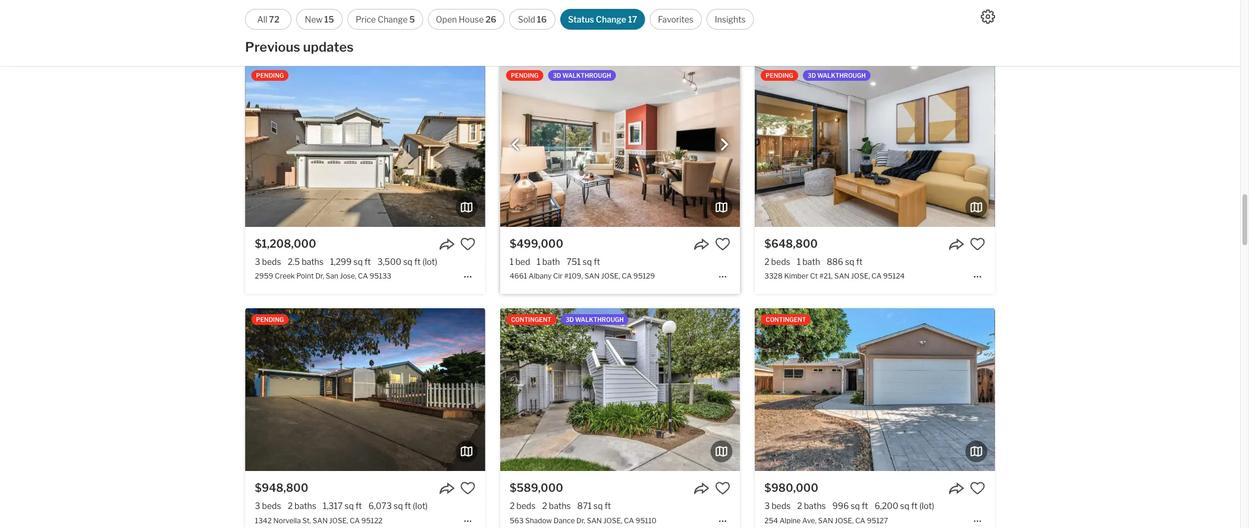 Task type: locate. For each thing, give the bounding box(es) containing it.
2 horizontal spatial 3d
[[808, 72, 816, 79]]

bath up ct
[[803, 257, 820, 267]]

1 horizontal spatial 3d
[[566, 317, 574, 324]]

2 2 baths from the left
[[542, 502, 571, 512]]

sq for $648,800
[[845, 257, 855, 267]]

15
[[324, 14, 334, 24]]

ca
[[358, 273, 368, 281], [622, 273, 632, 281], [872, 273, 882, 281], [350, 517, 360, 526], [624, 517, 634, 526], [855, 517, 866, 526]]

favorite button image
[[715, 482, 731, 497], [970, 482, 985, 497]]

change inside status change radio
[[596, 14, 626, 24]]

san for $499,000
[[585, 273, 600, 281]]

(lot) right 3,500
[[423, 257, 437, 267]]

16
[[537, 14, 547, 24]]

0 horizontal spatial change
[[378, 14, 408, 24]]

2 for $948,800
[[288, 502, 293, 512]]

(lot) right 6,200
[[920, 502, 934, 512]]

2 beds up 3328
[[765, 257, 790, 267]]

1 1 from the left
[[510, 257, 514, 267]]

beds up 563
[[517, 502, 536, 512]]

2 baths up ave, at the bottom right of page
[[797, 502, 826, 512]]

jose, down the 886 sq ft on the right of the page
[[851, 273, 870, 281]]

beds up 1342
[[262, 502, 281, 512]]

3 for $980,000
[[765, 502, 770, 512]]

bath up cir
[[542, 257, 560, 267]]

1 horizontal spatial 1
[[537, 257, 541, 267]]

2 photo of 1342 norvella st, san jose, ca 95122 image from the left
[[485, 309, 725, 472]]

871 sq ft
[[577, 502, 611, 512]]

1 bath up albany
[[537, 257, 560, 267]]

254 alpine ave, san jose, ca 95127
[[765, 517, 888, 526]]

photo of 3328 kimber ct #21, san jose, ca 95124 image
[[755, 64, 995, 227], [995, 64, 1235, 227]]

baths for $589,000
[[549, 502, 571, 512]]

1 left bed
[[510, 257, 514, 267]]

ft up "95122" in the left bottom of the page
[[356, 502, 362, 512]]

favorites
[[658, 14, 694, 24]]

price change 5
[[356, 14, 415, 24]]

0 horizontal spatial 1
[[510, 257, 514, 267]]

san down 751 sq ft
[[585, 273, 600, 281]]

2 1 bath from the left
[[797, 257, 820, 267]]

0 vertical spatial updates
[[630, 4, 666, 16]]

3 up 2959
[[255, 257, 260, 267]]

95129
[[633, 273, 655, 281]]

2 up norvella
[[288, 502, 293, 512]]

0 horizontal spatial updates
[[303, 39, 354, 55]]

1 horizontal spatial change
[[596, 14, 626, 24]]

ft for $648,800
[[856, 257, 863, 267]]

baths for $948,800
[[295, 502, 316, 512]]

1 for $648,800
[[797, 257, 801, 267]]

Sold radio
[[509, 9, 556, 30]]

favorite button image
[[460, 237, 476, 252], [715, 237, 731, 252], [970, 237, 985, 252], [460, 482, 476, 497]]

2
[[765, 257, 770, 267], [288, 502, 293, 512], [510, 502, 515, 512], [542, 502, 547, 512], [797, 502, 802, 512]]

2 beds up 563
[[510, 502, 536, 512]]

baths
[[302, 257, 324, 267], [295, 502, 316, 512], [549, 502, 571, 512], [804, 502, 826, 512]]

jose, for $499,000
[[601, 273, 620, 281]]

price
[[356, 14, 376, 24]]

ca for $499,000
[[622, 273, 632, 281]]

1 favorite button checkbox from the top
[[970, 237, 985, 252]]

17
[[628, 14, 637, 24]]

san
[[585, 273, 600, 281], [834, 273, 850, 281], [313, 517, 328, 526], [587, 517, 602, 526], [818, 517, 833, 526]]

0 horizontal spatial favorite button image
[[715, 482, 731, 497]]

1 vertical spatial dr,
[[576, 517, 585, 526]]

beds for $589,000
[[517, 502, 536, 512]]

dr, for $589,000
[[576, 517, 585, 526]]

change left the 17
[[596, 14, 626, 24]]

favorite button checkbox
[[460, 237, 476, 252], [715, 237, 731, 252], [460, 482, 476, 497], [715, 482, 731, 497]]

ft for $1,208,000
[[365, 257, 371, 267]]

change inside "price change" option
[[378, 14, 408, 24]]

jose, down "871 sq ft"
[[604, 517, 623, 526]]

0 vertical spatial dr,
[[315, 273, 324, 281]]

photo of 254 alpine ave, san jose, ca 95127 image
[[755, 309, 995, 472], [995, 309, 1235, 472]]

beds for $948,800
[[262, 502, 281, 512]]

beds
[[262, 257, 281, 267], [771, 257, 790, 267], [262, 502, 281, 512], [517, 502, 536, 512], [772, 502, 791, 512]]

baths up the st,
[[295, 502, 316, 512]]

1 vertical spatial favorite button checkbox
[[970, 482, 985, 497]]

2 baths for $980,000
[[797, 502, 826, 512]]

ft for $948,800
[[356, 502, 362, 512]]

1 up albany
[[537, 257, 541, 267]]

ft
[[365, 257, 371, 267], [414, 257, 421, 267], [594, 257, 600, 267], [856, 257, 863, 267], [356, 502, 362, 512], [405, 502, 411, 512], [605, 502, 611, 512], [862, 502, 868, 512], [911, 502, 918, 512]]

contingent for $980,000
[[766, 317, 806, 324]]

1,317 sq ft
[[323, 502, 362, 512]]

option group containing all
[[245, 9, 754, 30]]

ft for $589,000
[[605, 502, 611, 512]]

walkthrough
[[563, 72, 611, 79], [817, 72, 866, 79], [575, 317, 624, 324]]

baths up dance
[[549, 502, 571, 512]]

1342 norvella st, san jose, ca 95122
[[255, 517, 383, 526]]

change
[[378, 14, 408, 24], [596, 14, 626, 24]]

favorite button image for $1,208,000
[[460, 237, 476, 252]]

san
[[326, 273, 338, 281]]

ft for $980,000
[[862, 502, 868, 512]]

sq for $499,000
[[583, 257, 592, 267]]

0 horizontal spatial contingent
[[511, 317, 551, 324]]

contingent down kimber
[[766, 317, 806, 324]]

2 favorite button checkbox from the top
[[970, 482, 985, 497]]

ca for $589,000
[[624, 517, 634, 526]]

bed
[[515, 257, 530, 267]]

walkthrough for $589,000
[[575, 317, 624, 324]]

2 up 563
[[510, 502, 515, 512]]

2 baths up the st,
[[288, 502, 316, 512]]

3 beds up 254
[[765, 502, 791, 512]]

updates right past
[[630, 4, 666, 16]]

3 beds up 2959
[[255, 257, 281, 267]]

jose, for $648,800
[[851, 273, 870, 281]]

All radio
[[245, 9, 292, 30]]

95110
[[636, 517, 657, 526]]

jose,
[[601, 273, 620, 281], [851, 273, 870, 281], [329, 517, 348, 526], [604, 517, 623, 526], [835, 517, 854, 526]]

0 vertical spatial favorite button checkbox
[[970, 237, 985, 252]]

1 horizontal spatial 2 baths
[[542, 502, 571, 512]]

baths up ave, at the bottom right of page
[[804, 502, 826, 512]]

favorite button checkbox for $980,000
[[970, 482, 985, 497]]

$1,208,000
[[255, 238, 316, 251]]

1 horizontal spatial 2 beds
[[765, 257, 790, 267]]

1 1 bath from the left
[[537, 257, 560, 267]]

2 bath from the left
[[803, 257, 820, 267]]

pending for $1,208,000
[[256, 72, 284, 79]]

baths up point
[[302, 257, 324, 267]]

3 1 from the left
[[797, 257, 801, 267]]

favorite button checkbox
[[970, 237, 985, 252], [970, 482, 985, 497]]

1 horizontal spatial contingent
[[766, 317, 806, 324]]

254
[[765, 517, 778, 526]]

dr, left san
[[315, 273, 324, 281]]

option group
[[245, 9, 754, 30]]

2 change from the left
[[596, 14, 626, 24]]

san down "871 sq ft"
[[587, 517, 602, 526]]

sold
[[518, 14, 535, 24]]

sq for $948,800
[[345, 502, 354, 512]]

3d
[[553, 72, 561, 79], [808, 72, 816, 79], [566, 317, 574, 324]]

3 2 baths from the left
[[797, 502, 826, 512]]

1 favorite button image from the left
[[715, 482, 731, 497]]

1 bath from the left
[[542, 257, 560, 267]]

563
[[510, 517, 524, 526]]

photo of 2959 creek point dr, san jose, ca 95133 image
[[245, 64, 485, 227], [485, 64, 725, 227]]

0 horizontal spatial 3d
[[553, 72, 561, 79]]

dr,
[[315, 273, 324, 281], [576, 517, 585, 526]]

0 horizontal spatial dr,
[[315, 273, 324, 281]]

2 horizontal spatial 2 baths
[[797, 502, 826, 512]]

dr, down 871
[[576, 517, 585, 526]]

contingent down albany
[[511, 317, 551, 324]]

1 contingent from the left
[[511, 317, 551, 324]]

ft right 3,500
[[414, 257, 421, 267]]

jose, left 95129
[[601, 273, 620, 281]]

beds up "alpine"
[[772, 502, 791, 512]]

0 horizontal spatial bath
[[542, 257, 560, 267]]

ft up '4661 albany cir #109, san jose, ca 95129'
[[594, 257, 600, 267]]

sq right '1,299'
[[354, 257, 363, 267]]

ca left 95124
[[872, 273, 882, 281]]

3 up 1342
[[255, 502, 260, 512]]

3 beds for $948,800
[[255, 502, 281, 512]]

751 sq ft
[[567, 257, 600, 267]]

2 photo of 254 alpine ave, san jose, ca 95127 image from the left
[[995, 309, 1235, 472]]

ca left 95110
[[624, 517, 634, 526]]

(lot) right the 6,073
[[413, 502, 428, 512]]

ft up 95127
[[862, 502, 868, 512]]

2 horizontal spatial 1
[[797, 257, 801, 267]]

sq right 6,200
[[900, 502, 910, 512]]

contingent
[[511, 317, 551, 324], [766, 317, 806, 324]]

sq right 3,500
[[403, 257, 413, 267]]

sq right 871
[[594, 502, 603, 512]]

pending for $948,800
[[256, 317, 284, 324]]

san for $589,000
[[587, 517, 602, 526]]

2 favorite button image from the left
[[970, 482, 985, 497]]

1 2 baths from the left
[[288, 502, 316, 512]]

updates
[[630, 4, 666, 16], [303, 39, 354, 55]]

ft up 95133 on the bottom of page
[[365, 257, 371, 267]]

ca for $648,800
[[872, 273, 882, 281]]

sq right the 1,317
[[345, 502, 354, 512]]

$948,800
[[255, 482, 308, 495]]

sq right 751
[[583, 257, 592, 267]]

1 vertical spatial 2 beds
[[510, 502, 536, 512]]

ca right jose,
[[358, 273, 368, 281]]

ave,
[[802, 517, 817, 526]]

6,200
[[875, 502, 899, 512]]

sq right 996
[[851, 502, 860, 512]]

0 vertical spatial 2 beds
[[765, 257, 790, 267]]

1 bath
[[537, 257, 560, 267], [797, 257, 820, 267]]

sq for $1,208,000
[[354, 257, 363, 267]]

photo of 563 shadow dance dr, san jose, ca 95110 image
[[500, 309, 740, 472], [740, 309, 980, 472]]

ca left 95129
[[622, 273, 632, 281]]

all 72
[[257, 14, 279, 24]]

1 up kimber
[[797, 257, 801, 267]]

sq right the 6,073
[[394, 502, 403, 512]]

4661
[[510, 273, 527, 281]]

bath
[[542, 257, 560, 267], [803, 257, 820, 267]]

886
[[827, 257, 843, 267]]

2 baths for $589,000
[[542, 502, 571, 512]]

ft right the 886
[[856, 257, 863, 267]]

beds up 2959
[[262, 257, 281, 267]]

jose, down 996
[[835, 517, 854, 526]]

3 up 254
[[765, 502, 770, 512]]

2 baths up dance
[[542, 502, 571, 512]]

1 horizontal spatial bath
[[803, 257, 820, 267]]

2 up 3328
[[765, 257, 770, 267]]

pending
[[256, 72, 284, 79], [511, 72, 539, 79], [766, 72, 794, 79], [256, 317, 284, 324]]

new 15
[[305, 14, 334, 24]]

favorite button image for $980,000
[[970, 482, 985, 497]]

updates down 15
[[303, 39, 354, 55]]

san down the 886 sq ft on the right of the page
[[834, 273, 850, 281]]

bath for $499,000
[[542, 257, 560, 267]]

1 horizontal spatial favorite button image
[[970, 482, 985, 497]]

0 horizontal spatial 2 beds
[[510, 502, 536, 512]]

photo of 1342 norvella st, san jose, ca 95122 image
[[245, 309, 485, 472], [485, 309, 725, 472]]

beds for $1,208,000
[[262, 257, 281, 267]]

next button image
[[719, 139, 731, 151]]

sq
[[354, 257, 363, 267], [403, 257, 413, 267], [583, 257, 592, 267], [845, 257, 855, 267], [345, 502, 354, 512], [394, 502, 403, 512], [594, 502, 603, 512], [851, 502, 860, 512], [900, 502, 910, 512]]

1 bath up ct
[[797, 257, 820, 267]]

0 horizontal spatial 2 baths
[[288, 502, 316, 512]]

3,500 sq ft (lot)
[[378, 257, 437, 267]]

1 horizontal spatial 1 bath
[[797, 257, 820, 267]]

(lot)
[[423, 257, 437, 267], [413, 502, 428, 512], [920, 502, 934, 512]]

change left '5'
[[378, 14, 408, 24]]

photo of 4661 albany cir #109, san jose, ca 95129 image
[[500, 64, 740, 227], [740, 64, 980, 227]]

2 baths for $948,800
[[288, 502, 316, 512]]

2 up "alpine"
[[797, 502, 802, 512]]

3d walkthrough for $589,000
[[566, 317, 624, 324]]

0 horizontal spatial 1 bath
[[537, 257, 560, 267]]

all
[[257, 14, 267, 24]]

beds up 3328
[[771, 257, 790, 267]]

2 1 from the left
[[537, 257, 541, 267]]

1 change from the left
[[378, 14, 408, 24]]

status
[[568, 14, 594, 24]]

bath for $648,800
[[803, 257, 820, 267]]

4661 albany cir #109, san jose, ca 95129
[[510, 273, 655, 281]]

3,500
[[378, 257, 402, 267]]

3 beds up 1342
[[255, 502, 281, 512]]

2 up shadow
[[542, 502, 547, 512]]

1 vertical spatial updates
[[303, 39, 354, 55]]

1
[[510, 257, 514, 267], [537, 257, 541, 267], [797, 257, 801, 267]]

sq right the 886
[[845, 257, 855, 267]]

ft right 871
[[605, 502, 611, 512]]

2 contingent from the left
[[766, 317, 806, 324]]

1 horizontal spatial dr,
[[576, 517, 585, 526]]

jose, for $589,000
[[604, 517, 623, 526]]

favorite button image for $648,800
[[970, 237, 985, 252]]



Task type: vqa. For each thing, say whether or not it's contained in the screenshot.
1
yes



Task type: describe. For each thing, give the bounding box(es) containing it.
walkthrough for $648,800
[[817, 72, 866, 79]]

95122
[[361, 517, 383, 526]]

previous button image
[[510, 139, 522, 151]]

New radio
[[296, 9, 343, 30]]

1342
[[255, 517, 272, 526]]

3d walkthrough for $648,800
[[808, 72, 866, 79]]

1,299
[[330, 257, 352, 267]]

(lot) for $980,000
[[920, 502, 934, 512]]

2.5
[[288, 257, 300, 267]]

past
[[609, 4, 628, 16]]

3d for $589,000
[[566, 317, 574, 324]]

2 beds for $589,000
[[510, 502, 536, 512]]

2 photo of 3328 kimber ct #21, san jose, ca 95124 image from the left
[[995, 64, 1235, 227]]

2 photo of 2959 creek point dr, san jose, ca 95133 image from the left
[[485, 64, 725, 227]]

3d for $648,800
[[808, 72, 816, 79]]

ft right the 6,073
[[405, 502, 411, 512]]

jose, down 1,317 sq ft
[[329, 517, 348, 526]]

3 beds for $980,000
[[765, 502, 791, 512]]

1,299 sq ft
[[330, 257, 371, 267]]

1 photo of 4661 albany cir #109, san jose, ca 95129 image from the left
[[500, 64, 740, 227]]

95127
[[867, 517, 888, 526]]

insights
[[715, 14, 746, 24]]

$980,000
[[765, 482, 819, 495]]

95124
[[883, 273, 905, 281]]

3 for $948,800
[[255, 502, 260, 512]]

1 photo of 3328 kimber ct #21, san jose, ca 95124 image from the left
[[755, 64, 995, 227]]

3 beds for $1,208,000
[[255, 257, 281, 267]]

Favorites radio
[[650, 9, 702, 30]]

(lot) for $1,208,000
[[423, 257, 437, 267]]

1 photo of 254 alpine ave, san jose, ca 95127 image from the left
[[755, 309, 995, 472]]

996
[[833, 502, 849, 512]]

favorite button checkbox for $948,800
[[460, 482, 476, 497]]

95133
[[370, 273, 391, 281]]

871
[[577, 502, 592, 512]]

sold 16
[[518, 14, 547, 24]]

2 photo of 563 shadow dance dr, san jose, ca 95110 image from the left
[[740, 309, 980, 472]]

favorite button image for $499,000
[[715, 237, 731, 252]]

Price Change radio
[[347, 9, 423, 30]]

san for $648,800
[[834, 273, 850, 281]]

ca left "95122" in the left bottom of the page
[[350, 517, 360, 526]]

dance
[[554, 517, 575, 526]]

2959
[[255, 273, 273, 281]]

ft for $499,000
[[594, 257, 600, 267]]

house
[[459, 14, 484, 24]]

sq for $980,000
[[851, 502, 860, 512]]

st,
[[302, 517, 311, 526]]

open
[[436, 14, 457, 24]]

1 photo of 2959 creek point dr, san jose, ca 95133 image from the left
[[245, 64, 485, 227]]

baths for $980,000
[[804, 502, 826, 512]]

1 bath for $499,000
[[537, 257, 560, 267]]

26
[[486, 14, 496, 24]]

563 shadow dance dr, san jose, ca 95110
[[510, 517, 657, 526]]

$589,000
[[510, 482, 563, 495]]

751
[[567, 257, 581, 267]]

(lot) for $948,800
[[413, 502, 428, 512]]

$499,000
[[510, 238, 563, 251]]

favorite button checkbox for $589,000
[[715, 482, 731, 497]]

pending for $648,800
[[766, 72, 794, 79]]

creek
[[275, 273, 295, 281]]

san right ave, at the bottom right of page
[[818, 517, 833, 526]]

996 sq ft
[[833, 502, 868, 512]]

72
[[269, 14, 279, 24]]

5
[[409, 14, 415, 24]]

favorite button image for $948,800
[[460, 482, 476, 497]]

jose,
[[340, 273, 357, 281]]

favorite button image for $589,000
[[715, 482, 731, 497]]

2.5 baths
[[288, 257, 324, 267]]

3328 kimber ct #21, san jose, ca 95124
[[765, 273, 905, 281]]

1 bath for $648,800
[[797, 257, 820, 267]]

2 for $589,000
[[542, 502, 547, 512]]

2 beds for $648,800
[[765, 257, 790, 267]]

beds for $648,800
[[771, 257, 790, 267]]

2 for $980,000
[[797, 502, 802, 512]]

1,317
[[323, 502, 343, 512]]

change for 5
[[378, 14, 408, 24]]

2 photo of 4661 albany cir #109, san jose, ca 95129 image from the left
[[740, 64, 980, 227]]

sq for $589,000
[[594, 502, 603, 512]]

6,200 sq ft (lot)
[[875, 502, 934, 512]]

$648,800
[[765, 238, 818, 251]]

kimber
[[784, 273, 809, 281]]

alpine
[[780, 517, 801, 526]]

san right the st,
[[313, 517, 328, 526]]

cir
[[553, 273, 563, 281]]

1 photo of 1342 norvella st, san jose, ca 95122 image from the left
[[245, 309, 485, 472]]

beds for $980,000
[[772, 502, 791, 512]]

Open House radio
[[428, 9, 504, 30]]

favorite button checkbox for $499,000
[[715, 237, 731, 252]]

3 for $1,208,000
[[255, 257, 260, 267]]

2959 creek point dr, san jose, ca 95133
[[255, 273, 391, 281]]

dr, for $1,208,000
[[315, 273, 324, 281]]

favorite button checkbox for $648,800
[[970, 237, 985, 252]]

1 horizontal spatial updates
[[630, 4, 666, 16]]

1 for $499,000
[[537, 257, 541, 267]]

status change 17
[[568, 14, 637, 24]]

Status Change radio
[[560, 9, 645, 30]]

review
[[574, 4, 607, 16]]

review past updates
[[574, 4, 666, 16]]

ca left 95127
[[855, 517, 866, 526]]

ft right 6,200
[[911, 502, 918, 512]]

ca for $1,208,000
[[358, 273, 368, 281]]

change for 17
[[596, 14, 626, 24]]

1 photo of 563 shadow dance dr, san jose, ca 95110 image from the left
[[500, 309, 740, 472]]

886 sq ft
[[827, 257, 863, 267]]

baths for $1,208,000
[[302, 257, 324, 267]]

Insights radio
[[707, 9, 754, 30]]

#109,
[[564, 273, 583, 281]]

3328
[[765, 273, 783, 281]]

previous
[[245, 39, 300, 55]]

contingent for $589,000
[[511, 317, 551, 324]]

albany
[[529, 273, 552, 281]]

6,073 sq ft (lot)
[[369, 502, 428, 512]]

favorite button checkbox for $1,208,000
[[460, 237, 476, 252]]

shadow
[[525, 517, 552, 526]]

ct
[[810, 273, 818, 281]]

point
[[296, 273, 314, 281]]

#21,
[[820, 273, 833, 281]]

6,073
[[369, 502, 392, 512]]

new
[[305, 14, 323, 24]]

norvella
[[273, 517, 301, 526]]

1 bed
[[510, 257, 530, 267]]

previous updates
[[245, 39, 354, 55]]

open house 26
[[436, 14, 496, 24]]



